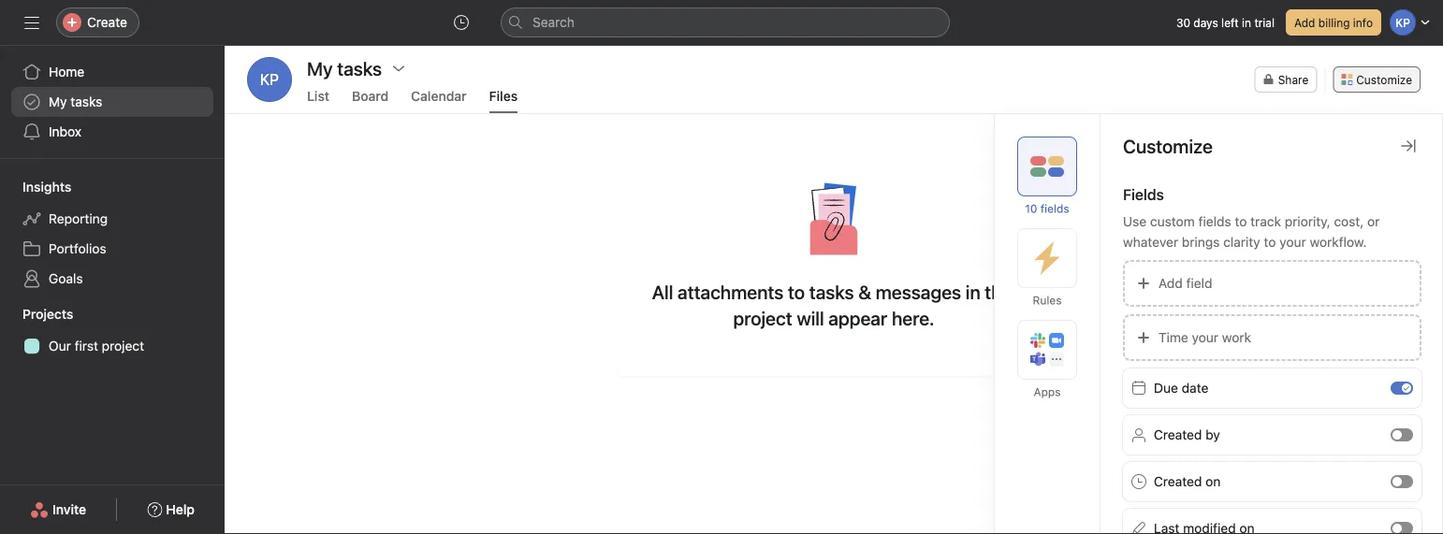 Task type: locate. For each thing, give the bounding box(es) containing it.
fields right 10
[[1041, 202, 1070, 215]]

tasks inside global element
[[71, 94, 102, 110]]

share
[[1279, 73, 1309, 86]]

my tasks
[[307, 57, 382, 79]]

to inside all attachments to tasks & messages in this project will appear here.
[[788, 281, 805, 303]]

0 vertical spatial to
[[1235, 214, 1248, 229]]

time your work button
[[1124, 315, 1422, 361]]

cost,
[[1335, 214, 1365, 229]]

1 horizontal spatial fields
[[1199, 214, 1232, 229]]

your
[[1280, 235, 1307, 250], [1192, 330, 1219, 346]]

create button
[[56, 7, 139, 37]]

fields up 'brings'
[[1199, 214, 1232, 229]]

customize inside dropdown button
[[1357, 73, 1413, 86]]

created left by
[[1154, 427, 1203, 443]]

in left this
[[966, 281, 981, 303]]

add left billing
[[1295, 16, 1316, 29]]

info
[[1354, 16, 1374, 29]]

board link
[[352, 88, 389, 113]]

1 horizontal spatial to
[[1235, 214, 1248, 229]]

project right first
[[102, 338, 144, 354]]

1 created from the top
[[1154, 427, 1203, 443]]

in
[[1243, 16, 1252, 29], [966, 281, 981, 303]]

1 vertical spatial tasks
[[810, 281, 854, 303]]

add billing info button
[[1286, 9, 1382, 36]]

0 vertical spatial customize
[[1357, 73, 1413, 86]]

1 vertical spatial created
[[1154, 474, 1203, 490]]

messages
[[876, 281, 962, 303]]

30 days left in trial
[[1177, 16, 1275, 29]]

switch
[[1391, 382, 1414, 395], [1391, 429, 1414, 442], [1391, 476, 1414, 489], [1391, 522, 1414, 535]]

global element
[[0, 46, 225, 158]]

kp
[[260, 71, 279, 88]]

to up will
[[788, 281, 805, 303]]

brings
[[1182, 235, 1220, 250]]

customize down info
[[1357, 73, 1413, 86]]

your down the priority,
[[1280, 235, 1307, 250]]

add left field
[[1159, 276, 1183, 291]]

0 horizontal spatial to
[[788, 281, 805, 303]]

in inside all attachments to tasks & messages in this project will appear here.
[[966, 281, 981, 303]]

my
[[49, 94, 67, 110]]

1 vertical spatial in
[[966, 281, 981, 303]]

0 vertical spatial project
[[734, 307, 793, 329]]

to
[[1235, 214, 1248, 229], [1265, 235, 1277, 250], [788, 281, 805, 303]]

portfolios link
[[11, 234, 213, 264]]

search
[[533, 15, 575, 30]]

will
[[797, 307, 825, 329]]

due
[[1154, 381, 1179, 396]]

insights button
[[0, 178, 72, 197]]

attachments
[[678, 281, 784, 303]]

fields
[[1041, 202, 1070, 215], [1199, 214, 1232, 229]]

new message
[[1167, 504, 1251, 520]]

0 vertical spatial created
[[1154, 427, 1203, 443]]

created
[[1154, 427, 1203, 443], [1154, 474, 1203, 490]]

reporting
[[49, 211, 108, 227]]

0 vertical spatial in
[[1243, 16, 1252, 29]]

custom
[[1151, 214, 1195, 229]]

project inside all attachments to tasks & messages in this project will appear here.
[[734, 307, 793, 329]]

use
[[1124, 214, 1147, 229]]

0 horizontal spatial project
[[102, 338, 144, 354]]

invite
[[52, 502, 86, 518]]

our first project
[[49, 338, 144, 354]]

1 vertical spatial your
[[1192, 330, 1219, 346]]

inbox link
[[11, 117, 213, 147]]

priority,
[[1285, 214, 1331, 229]]

time your work
[[1159, 330, 1252, 346]]

1 horizontal spatial your
[[1280, 235, 1307, 250]]

all attachments to tasks & messages in this project will appear here.
[[652, 281, 1016, 329]]

1 vertical spatial project
[[102, 338, 144, 354]]

to up clarity
[[1235, 214, 1248, 229]]

projects element
[[0, 298, 225, 365]]

0 vertical spatial tasks
[[71, 94, 102, 110]]

0 horizontal spatial add
[[1159, 276, 1183, 291]]

1 vertical spatial customize
[[1124, 135, 1213, 157]]

2 vertical spatial to
[[788, 281, 805, 303]]

tasks right my
[[71, 94, 102, 110]]

0 horizontal spatial fields
[[1041, 202, 1070, 215]]

field
[[1187, 276, 1213, 291]]

0 vertical spatial your
[[1280, 235, 1307, 250]]

workflow.
[[1310, 235, 1368, 250]]

add field
[[1159, 276, 1213, 291]]

1 horizontal spatial in
[[1243, 16, 1252, 29]]

your left work
[[1192, 330, 1219, 346]]

1 horizontal spatial project
[[734, 307, 793, 329]]

left
[[1222, 16, 1239, 29]]

tasks inside all attachments to tasks & messages in this project will appear here.
[[810, 281, 854, 303]]

project
[[734, 307, 793, 329], [102, 338, 144, 354]]

0 horizontal spatial tasks
[[71, 94, 102, 110]]

calendar
[[411, 88, 467, 104]]

customize button
[[1334, 66, 1421, 93]]

tasks
[[71, 94, 102, 110], [810, 281, 854, 303]]

2 created from the top
[[1154, 474, 1203, 490]]

first
[[75, 338, 98, 354]]

close details image
[[1402, 139, 1417, 154]]

board
[[352, 88, 389, 104]]

add inside button
[[1295, 16, 1316, 29]]

all
[[652, 281, 674, 303]]

help button
[[135, 493, 207, 527]]

2 horizontal spatial to
[[1265, 235, 1277, 250]]

0 vertical spatial add
[[1295, 16, 1316, 29]]

add inside button
[[1159, 276, 1183, 291]]

0 horizontal spatial your
[[1192, 330, 1219, 346]]

add for add field
[[1159, 276, 1183, 291]]

0 horizontal spatial in
[[966, 281, 981, 303]]

my tasks
[[49, 94, 102, 110]]

help
[[166, 502, 195, 518]]

days
[[1194, 16, 1219, 29]]

0 horizontal spatial customize
[[1124, 135, 1213, 157]]

kp button
[[247, 57, 292, 102]]

1 horizontal spatial add
[[1295, 16, 1316, 29]]

fields
[[1124, 186, 1165, 204]]

our first project link
[[11, 331, 213, 361]]

by
[[1206, 427, 1221, 443]]

1 vertical spatial add
[[1159, 276, 1183, 291]]

&
[[859, 281, 872, 303]]

10
[[1026, 202, 1038, 215]]

insights
[[22, 179, 72, 195]]

1 horizontal spatial customize
[[1357, 73, 1413, 86]]

1 vertical spatial to
[[1265, 235, 1277, 250]]

customize up fields
[[1124, 135, 1213, 157]]

created left on
[[1154, 474, 1203, 490]]

to down track
[[1265, 235, 1277, 250]]

customize
[[1357, 73, 1413, 86], [1124, 135, 1213, 157]]

created for created by
[[1154, 427, 1203, 443]]

tasks left &
[[810, 281, 854, 303]]

1 horizontal spatial tasks
[[810, 281, 854, 303]]

in right left
[[1243, 16, 1252, 29]]

project down attachments
[[734, 307, 793, 329]]

add
[[1295, 16, 1316, 29], [1159, 276, 1183, 291]]

files link
[[489, 88, 518, 113]]



Task type: describe. For each thing, give the bounding box(es) containing it.
fields inside use custom fields to track priority, cost, or whatever brings clarity to your workflow.
[[1199, 214, 1232, 229]]

time
[[1159, 330, 1189, 346]]

trial
[[1255, 16, 1275, 29]]

calendar link
[[411, 88, 467, 113]]

30
[[1177, 16, 1191, 29]]

list
[[307, 88, 330, 104]]

insights element
[[0, 170, 225, 298]]

files
[[489, 88, 518, 104]]

add field button
[[1124, 260, 1422, 307]]

due date
[[1154, 381, 1209, 396]]

expand new message image
[[1333, 505, 1348, 520]]

1 switch from the top
[[1391, 382, 1414, 395]]

projects
[[22, 307, 73, 322]]

work
[[1223, 330, 1252, 346]]

or
[[1368, 214, 1381, 229]]

4 switch from the top
[[1391, 522, 1414, 535]]

10 fields
[[1026, 202, 1070, 215]]

rules
[[1033, 294, 1062, 307]]

hide sidebar image
[[24, 15, 39, 30]]

goals
[[49, 271, 83, 287]]

close image
[[1363, 505, 1378, 520]]

use custom fields to track priority, cost, or whatever brings clarity to your workflow.
[[1124, 214, 1381, 250]]

portfolios
[[49, 241, 106, 257]]

add billing info
[[1295, 16, 1374, 29]]

history image
[[454, 15, 469, 30]]

create
[[87, 15, 127, 30]]

on
[[1206, 474, 1221, 490]]

our
[[49, 338, 71, 354]]

projects button
[[0, 305, 73, 324]]

reporting link
[[11, 204, 213, 234]]

apps
[[1034, 386, 1061, 399]]

3 switch from the top
[[1391, 476, 1414, 489]]

your inside use custom fields to track priority, cost, or whatever brings clarity to your workflow.
[[1280, 235, 1307, 250]]

list link
[[307, 88, 330, 113]]

your inside button
[[1192, 330, 1219, 346]]

home
[[49, 64, 84, 80]]

show options image
[[391, 61, 406, 76]]

search button
[[501, 7, 950, 37]]

share button
[[1255, 66, 1318, 93]]

home link
[[11, 57, 213, 87]]

clarity
[[1224, 235, 1261, 250]]

created for created on
[[1154, 474, 1203, 490]]

billing
[[1319, 16, 1351, 29]]

search list box
[[501, 7, 950, 37]]

inbox
[[49, 124, 81, 140]]

whatever
[[1124, 235, 1179, 250]]

my tasks link
[[11, 87, 213, 117]]

appear here.
[[829, 307, 935, 329]]

this
[[985, 281, 1016, 303]]

created on
[[1154, 474, 1221, 490]]

invite button
[[18, 493, 98, 527]]

goals link
[[11, 264, 213, 294]]

date
[[1182, 381, 1209, 396]]

2 switch from the top
[[1391, 429, 1414, 442]]

add for add billing info
[[1295, 16, 1316, 29]]

track
[[1251, 214, 1282, 229]]

created by
[[1154, 427, 1221, 443]]



Task type: vqa. For each thing, say whether or not it's contained in the screenshot.
by
yes



